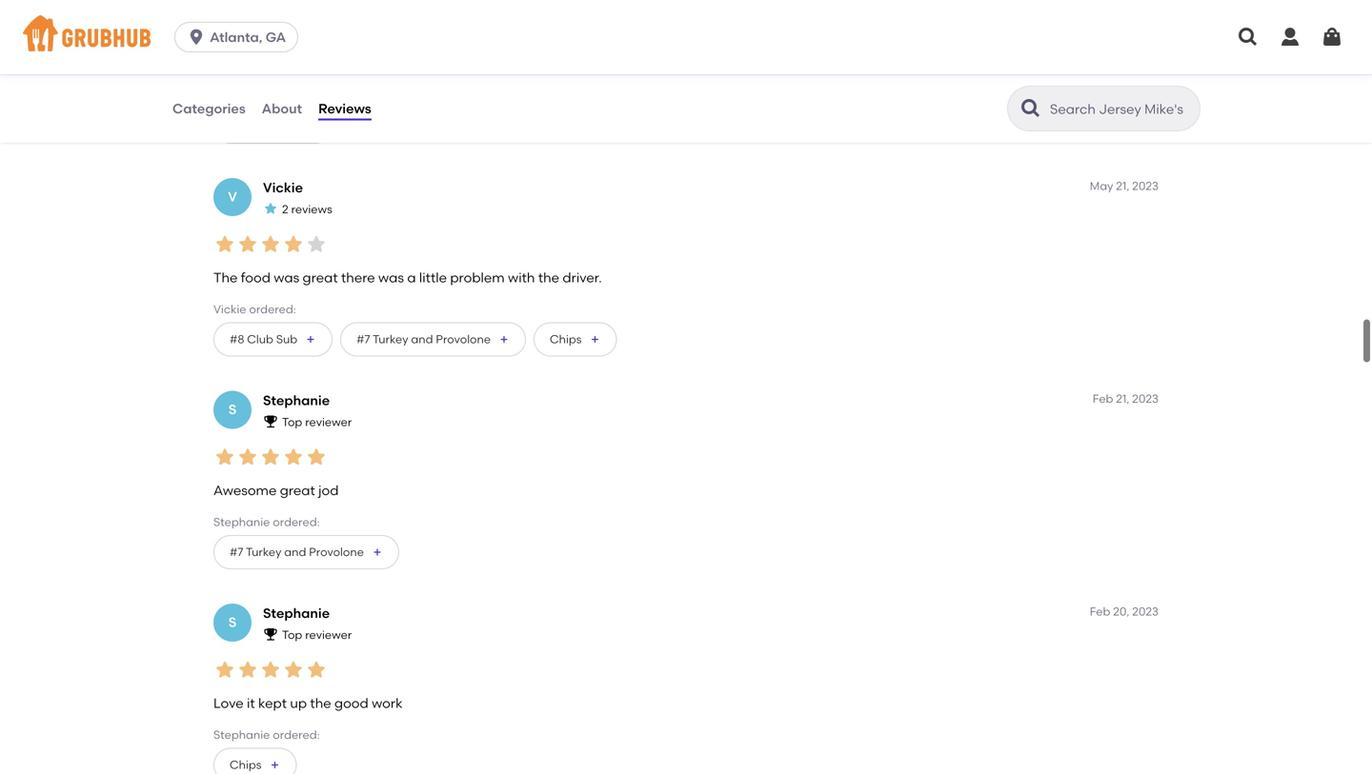 Task type: describe. For each thing, give the bounding box(es) containing it.
atlanta, ga
[[210, 29, 286, 45]]

there
[[341, 270, 375, 286]]

2 2023 from the top
[[1132, 392, 1159, 406]]

feb 21, 2023
[[1093, 392, 1159, 406]]

s for awesome
[[228, 402, 237, 418]]

and for the bottommost #7 turkey and provolone button
[[284, 545, 306, 559]]

1 was from the left
[[274, 270, 299, 286]]

s for love
[[228, 615, 237, 631]]

turkey for the top #7 turkey and provolone button
[[373, 332, 408, 346]]

0 vertical spatial #7 turkey and provolone button
[[340, 322, 526, 357]]

2 time from the left
[[961, 57, 990, 73]]

svg image inside atlanta, ga button
[[187, 28, 206, 47]]

club
[[247, 332, 273, 346]]

with
[[508, 270, 535, 286]]

2023 for a
[[1132, 179, 1159, 193]]

mike's
[[213, 57, 252, 73]]

trophy icon image for great
[[263, 414, 278, 429]]

up
[[290, 696, 307, 712]]

reviews
[[291, 202, 332, 216]]

#7 turkey and provolone for the top #7 turkey and provolone button
[[357, 332, 491, 346]]

vickie for vickie ordered:
[[213, 303, 246, 316]]

stephanie down sub
[[263, 392, 330, 409]]

20,
[[1113, 605, 1130, 619]]

feb for awesome great jod
[[1093, 392, 1113, 406]]

0 vertical spatial chips
[[550, 332, 582, 346]]

1 horizontal spatial svg image
[[1321, 26, 1344, 49]]

sandwich
[[470, 57, 532, 73]]

work
[[372, 696, 403, 712]]

love
[[213, 696, 244, 712]]

#7 turkey and provolone for the bottommost #7 turkey and provolone button
[[230, 545, 364, 559]]

vickie for vickie
[[263, 179, 303, 196]]

stephanie down awesome
[[213, 516, 270, 529]]

search icon image
[[1020, 97, 1042, 120]]

jod
[[318, 483, 339, 499]]

sub
[[276, 332, 297, 346]]

feb 20, 2023
[[1090, 605, 1159, 619]]

2023 for work
[[1132, 605, 1159, 619]]

2 reviews
[[282, 202, 332, 216]]

0 horizontal spatial chips
[[230, 758, 262, 772]]

may
[[1090, 179, 1113, 193]]

awesome great jod
[[213, 483, 339, 499]]

atlanta,
[[210, 29, 262, 45]]

want
[[373, 57, 405, 73]]

1 my from the left
[[268, 57, 288, 73]]

put
[[650, 57, 671, 73]]

top for kept
[[282, 628, 302, 642]]

love it kept up the good work
[[213, 696, 403, 712]]

0 horizontal spatial chips button
[[213, 748, 297, 775]]

danelle ordered:
[[213, 90, 305, 103]]

reviewer for kept
[[305, 628, 352, 642]]

1 vertical spatial #7 turkey and provolone button
[[213, 535, 399, 570]]

little
[[419, 270, 447, 286]]

reviews
[[318, 100, 371, 117]]

them
[[898, 57, 932, 73]]

about button
[[261, 74, 303, 143]]

2
[[282, 202, 288, 216]]

it
[[247, 696, 255, 712]]

feb for love it kept up the good work
[[1090, 605, 1111, 619]]

ordered: for jod
[[273, 516, 320, 529]]



Task type: vqa. For each thing, say whether or not it's contained in the screenshot.
the up
yes



Task type: locate. For each thing, give the bounding box(es) containing it.
top for jod
[[282, 415, 302, 429]]

0 vertical spatial a
[[409, 57, 417, 73]]

1 vertical spatial top
[[282, 628, 302, 642]]

1 vertical spatial reviewer
[[305, 628, 352, 642]]

1 horizontal spatial turkey
[[373, 332, 408, 346]]

v
[[228, 189, 237, 205]]

2 top from the top
[[282, 628, 302, 642]]

about
[[262, 100, 302, 117]]

1 vertical spatial chips button
[[213, 748, 297, 775]]

chips button
[[534, 322, 617, 357], [213, 748, 297, 775]]

ordered: down up
[[273, 729, 320, 742]]

0 vertical spatial #7 turkey and provolone
[[357, 332, 491, 346]]

0 horizontal spatial provolone
[[309, 545, 364, 559]]

go
[[291, 57, 308, 73]]

ordered: down awesome great jod
[[273, 516, 320, 529]]

1 vertical spatial the
[[310, 696, 331, 712]]

s
[[228, 402, 237, 418], [228, 615, 237, 631]]

trophy icon image up kept
[[263, 627, 278, 642]]

0 horizontal spatial time
[[586, 57, 615, 73]]

driver.
[[563, 270, 602, 286]]

this right them
[[935, 57, 958, 73]]

1 horizontal spatial vickie
[[263, 179, 303, 196]]

star icon image
[[213, 20, 236, 43], [236, 20, 259, 43], [259, 20, 282, 43], [282, 20, 305, 43], [263, 201, 278, 216], [213, 233, 236, 256], [236, 233, 259, 256], [259, 233, 282, 256], [282, 233, 305, 256], [305, 233, 328, 256], [213, 446, 236, 469], [236, 446, 259, 469], [259, 446, 282, 469], [282, 446, 305, 469], [305, 446, 328, 469], [213, 659, 236, 682], [236, 659, 259, 682], [259, 659, 282, 682], [282, 659, 305, 682], [305, 659, 328, 682]]

chips down driver.
[[550, 332, 582, 346]]

chips button down driver.
[[534, 322, 617, 357]]

0 horizontal spatial and
[[284, 545, 306, 559]]

reviewer up love it kept up the good work
[[305, 628, 352, 642]]

0 vertical spatial trophy icon image
[[263, 414, 278, 429]]

1 horizontal spatial chips button
[[534, 322, 617, 357]]

this right but
[[560, 57, 583, 73]]

1 vertical spatial turkey
[[246, 545, 281, 559]]

vickie up 2
[[263, 179, 303, 196]]

0 horizontal spatial vickie
[[213, 303, 246, 316]]

1 vertical spatial #7
[[230, 545, 243, 559]]

0 horizontal spatial this
[[560, 57, 583, 73]]

2 reviewer from the top
[[305, 628, 352, 642]]

problem
[[450, 270, 505, 286]]

1 horizontal spatial and
[[411, 332, 433, 346]]

stephanie ordered: for it
[[213, 729, 320, 742]]

to
[[311, 57, 325, 73]]

1 vertical spatial chips
[[230, 758, 262, 772]]

0 vertical spatial and
[[411, 332, 433, 346]]

the right the with at the left of page
[[538, 270, 559, 286]]

ga
[[266, 29, 286, 45]]

0 vertical spatial turkey
[[373, 332, 408, 346]]

categories button
[[172, 74, 246, 143]]

top reviewer
[[282, 415, 352, 429], [282, 628, 352, 642]]

on
[[720, 57, 736, 73]]

bacon
[[675, 57, 717, 73]]

2023
[[1132, 179, 1159, 193], [1132, 392, 1159, 406], [1132, 605, 1159, 619]]

chips
[[550, 332, 582, 346], [230, 758, 262, 772]]

turkey for the bottommost #7 turkey and provolone button
[[246, 545, 281, 559]]

2 21, from the top
[[1116, 392, 1130, 406]]

ordered: down go
[[258, 90, 305, 103]]

1 horizontal spatial svg image
[[1279, 26, 1302, 49]]

1 vertical spatial feb
[[1090, 605, 1111, 619]]

#7 turkey and provolone button down little
[[340, 322, 526, 357]]

21, for the food was great there was a little problem with the driver.
[[1116, 179, 1130, 193]]

stephanie
[[263, 392, 330, 409], [213, 516, 270, 529], [263, 605, 330, 622], [213, 729, 270, 742]]

provolone down jod
[[309, 545, 364, 559]]

2 this from the left
[[935, 57, 958, 73]]

vickie
[[263, 179, 303, 196], [213, 303, 246, 316]]

21,
[[1116, 179, 1130, 193], [1116, 392, 1130, 406]]

was right food
[[274, 270, 299, 286]]

turkey down the food was great there was a little problem with the driver.
[[373, 332, 408, 346]]

the
[[538, 270, 559, 286], [310, 696, 331, 712]]

kept
[[258, 696, 287, 712]]

ordered:
[[258, 90, 305, 103], [249, 303, 296, 316], [273, 516, 320, 529], [273, 729, 320, 742]]

1 vertical spatial and
[[284, 545, 306, 559]]

trophy icon image
[[263, 414, 278, 429], [263, 627, 278, 642]]

svg image
[[1321, 26, 1344, 49], [187, 28, 206, 47]]

main navigation navigation
[[0, 0, 1372, 74]]

2 was from the left
[[378, 270, 404, 286]]

stephanie ordered: down awesome great jod
[[213, 516, 320, 529]]

0 vertical spatial top reviewer
[[282, 415, 352, 429]]

a
[[409, 57, 417, 73], [407, 270, 416, 286]]

stephanie ordered: for great
[[213, 516, 320, 529]]

2 trophy icon image from the top
[[263, 627, 278, 642]]

0 vertical spatial provolone
[[436, 332, 491, 346]]

1 horizontal spatial #7
[[357, 332, 370, 346]]

reviewer up jod
[[305, 415, 352, 429]]

great left jod
[[280, 483, 315, 499]]

ordered: up #8 club sub button
[[249, 303, 296, 316]]

#7
[[357, 332, 370, 346], [230, 545, 243, 559]]

1 this from the left
[[560, 57, 583, 73]]

1 top reviewer from the top
[[282, 415, 352, 429]]

21, for awesome great jod
[[1116, 392, 1130, 406]]

1 horizontal spatial this
[[935, 57, 958, 73]]

0 vertical spatial 2023
[[1132, 179, 1159, 193]]

1 reviewer from the top
[[305, 415, 352, 429]]

#7 down "there"
[[357, 332, 370, 346]]

top up awesome great jod
[[282, 415, 302, 429]]

1 vertical spatial s
[[228, 615, 237, 631]]

danelle
[[213, 90, 255, 103]]

top up up
[[282, 628, 302, 642]]

great
[[303, 270, 338, 286], [280, 483, 315, 499]]

this
[[560, 57, 583, 73], [935, 57, 958, 73]]

top reviewer up jod
[[282, 415, 352, 429]]

trophy icon image for it
[[263, 627, 278, 642]]

1 vertical spatial provolone
[[309, 545, 364, 559]]

great left "there"
[[303, 270, 338, 286]]

sandwich...i'll
[[762, 57, 847, 73]]

vickie ordered:
[[213, 303, 296, 316]]

food
[[241, 270, 271, 286]]

awesome
[[213, 483, 277, 499]]

#7 down awesome
[[230, 545, 243, 559]]

when
[[328, 57, 363, 73]]

#7 turkey and provolone down awesome great jod
[[230, 545, 364, 559]]

1 vertical spatial great
[[280, 483, 315, 499]]

stephanie ordered: down kept
[[213, 729, 320, 742]]

and
[[411, 332, 433, 346], [284, 545, 306, 559]]

was
[[274, 270, 299, 286], [378, 270, 404, 286]]

good
[[334, 696, 369, 712]]

1 horizontal spatial was
[[378, 270, 404, 286]]

0 vertical spatial vickie
[[263, 179, 303, 196]]

time
[[586, 57, 615, 73], [961, 57, 990, 73]]

the
[[213, 270, 238, 286]]

Search Jersey Mike's search field
[[1048, 100, 1194, 118]]

1 vertical spatial a
[[407, 270, 416, 286]]

0 horizontal spatial svg image
[[1237, 26, 1260, 49]]

and for the top #7 turkey and provolone button
[[411, 332, 433, 346]]

0 vertical spatial 21,
[[1116, 179, 1130, 193]]

reviewer
[[305, 415, 352, 429], [305, 628, 352, 642]]

top
[[282, 415, 302, 429], [282, 628, 302, 642]]

0 vertical spatial feb
[[1093, 392, 1113, 406]]

ordered: for kept
[[273, 729, 320, 742]]

1 vertical spatial 2023
[[1132, 392, 1159, 406]]

0 horizontal spatial svg image
[[187, 28, 206, 47]]

ordered: for my
[[258, 90, 305, 103]]

0 vertical spatial s
[[228, 402, 237, 418]]

2 s from the top
[[228, 615, 237, 631]]

0 vertical spatial chips button
[[534, 322, 617, 357]]

my right is
[[268, 57, 288, 73]]

turkey down awesome great jod
[[246, 545, 281, 559]]

chips down it
[[230, 758, 262, 772]]

chips button down it
[[213, 748, 297, 775]]

decent
[[421, 57, 467, 73]]

is
[[256, 57, 265, 73]]

0 horizontal spatial the
[[310, 696, 331, 712]]

3 2023 from the top
[[1132, 605, 1159, 619]]

1 stephanie ordered: from the top
[[213, 516, 320, 529]]

#7 turkey and provolone button down jod
[[213, 535, 399, 570]]

categories
[[172, 100, 246, 117]]

#7 turkey and provolone button
[[340, 322, 526, 357], [213, 535, 399, 570]]

1 trophy icon image from the top
[[263, 414, 278, 429]]

1 vertical spatial 21,
[[1116, 392, 1130, 406]]

1 vertical spatial vickie
[[213, 303, 246, 316]]

1 vertical spatial stephanie ordered:
[[213, 729, 320, 742]]

2 svg image from the left
[[1279, 26, 1302, 49]]

reviewer for jod
[[305, 415, 352, 429]]

s down #8
[[228, 402, 237, 418]]

the right up
[[310, 696, 331, 712]]

1 2023 from the top
[[1132, 179, 1159, 193]]

and down little
[[411, 332, 433, 346]]

0 vertical spatial the
[[538, 270, 559, 286]]

1 21, from the top
[[1116, 179, 1130, 193]]

atlanta, ga button
[[174, 22, 306, 52]]

1 horizontal spatial time
[[961, 57, 990, 73]]

1 horizontal spatial provolone
[[436, 332, 491, 346]]

s up love
[[228, 615, 237, 631]]

1 horizontal spatial the
[[538, 270, 559, 286]]

top reviewer up love it kept up the good work
[[282, 628, 352, 642]]

stephanie ordered:
[[213, 516, 320, 529], [213, 729, 320, 742]]

0 vertical spatial great
[[303, 270, 338, 286]]

1 s from the top
[[228, 402, 237, 418]]

was right "there"
[[378, 270, 404, 286]]

2 top reviewer from the top
[[282, 628, 352, 642]]

#8 club sub button
[[213, 322, 333, 357]]

but
[[535, 57, 557, 73]]

mike's is my go to when i want a decent sandwich but this time they put bacon on my sandwich...i'll forgive them this time
[[213, 57, 990, 73]]

0 horizontal spatial was
[[274, 270, 299, 286]]

#7 for the top #7 turkey and provolone button
[[357, 332, 370, 346]]

my right on
[[739, 57, 759, 73]]

they
[[618, 57, 646, 73]]

stephanie up up
[[263, 605, 330, 622]]

time right them
[[961, 57, 990, 73]]

1 top from the top
[[282, 415, 302, 429]]

0 horizontal spatial #7
[[230, 545, 243, 559]]

#7 turkey and provolone
[[357, 332, 491, 346], [230, 545, 364, 559]]

2 stephanie ordered: from the top
[[213, 729, 320, 742]]

#8
[[230, 332, 244, 346]]

turkey
[[373, 332, 408, 346], [246, 545, 281, 559]]

0 vertical spatial reviewer
[[305, 415, 352, 429]]

#7 for the bottommost #7 turkey and provolone button
[[230, 545, 243, 559]]

may 21, 2023
[[1090, 179, 1159, 193]]

2 vertical spatial 2023
[[1132, 605, 1159, 619]]

vickie up #8
[[213, 303, 246, 316]]

1 vertical spatial #7 turkey and provolone
[[230, 545, 364, 559]]

forgive
[[851, 57, 895, 73]]

1 svg image from the left
[[1237, 26, 1260, 49]]

provolone down problem
[[436, 332, 491, 346]]

provolone
[[436, 332, 491, 346], [309, 545, 364, 559]]

2 my from the left
[[739, 57, 759, 73]]

#7 turkey and provolone down little
[[357, 332, 491, 346]]

svg image
[[1237, 26, 1260, 49], [1279, 26, 1302, 49]]

0 vertical spatial #7
[[357, 332, 370, 346]]

1 vertical spatial trophy icon image
[[263, 627, 278, 642]]

0 vertical spatial top
[[282, 415, 302, 429]]

my
[[268, 57, 288, 73], [739, 57, 759, 73]]

top reviewer for jod
[[282, 415, 352, 429]]

trophy icon image up awesome great jod
[[263, 414, 278, 429]]

1 time from the left
[[586, 57, 615, 73]]

0 horizontal spatial my
[[268, 57, 288, 73]]

time left "they"
[[586, 57, 615, 73]]

plus icon image inside #8 club sub button
[[305, 334, 317, 345]]

ordered: for was
[[249, 303, 296, 316]]

1 horizontal spatial chips
[[550, 332, 582, 346]]

1 horizontal spatial my
[[739, 57, 759, 73]]

a right the want
[[409, 57, 417, 73]]

a left little
[[407, 270, 416, 286]]

stephanie down it
[[213, 729, 270, 742]]

0 vertical spatial stephanie ordered:
[[213, 516, 320, 529]]

feb
[[1093, 392, 1113, 406], [1090, 605, 1111, 619]]

i
[[366, 57, 370, 73]]

0 horizontal spatial turkey
[[246, 545, 281, 559]]

1 vertical spatial top reviewer
[[282, 628, 352, 642]]

top reviewer for kept
[[282, 628, 352, 642]]

#8 club sub
[[230, 332, 297, 346]]

plus icon image
[[305, 121, 317, 132], [305, 334, 317, 345], [498, 334, 510, 345], [589, 334, 601, 345], [372, 547, 383, 558], [269, 760, 281, 771]]

the food was great there was a little problem with the driver.
[[213, 270, 602, 286]]

reviews button
[[317, 74, 372, 143]]

and down awesome great jod
[[284, 545, 306, 559]]



